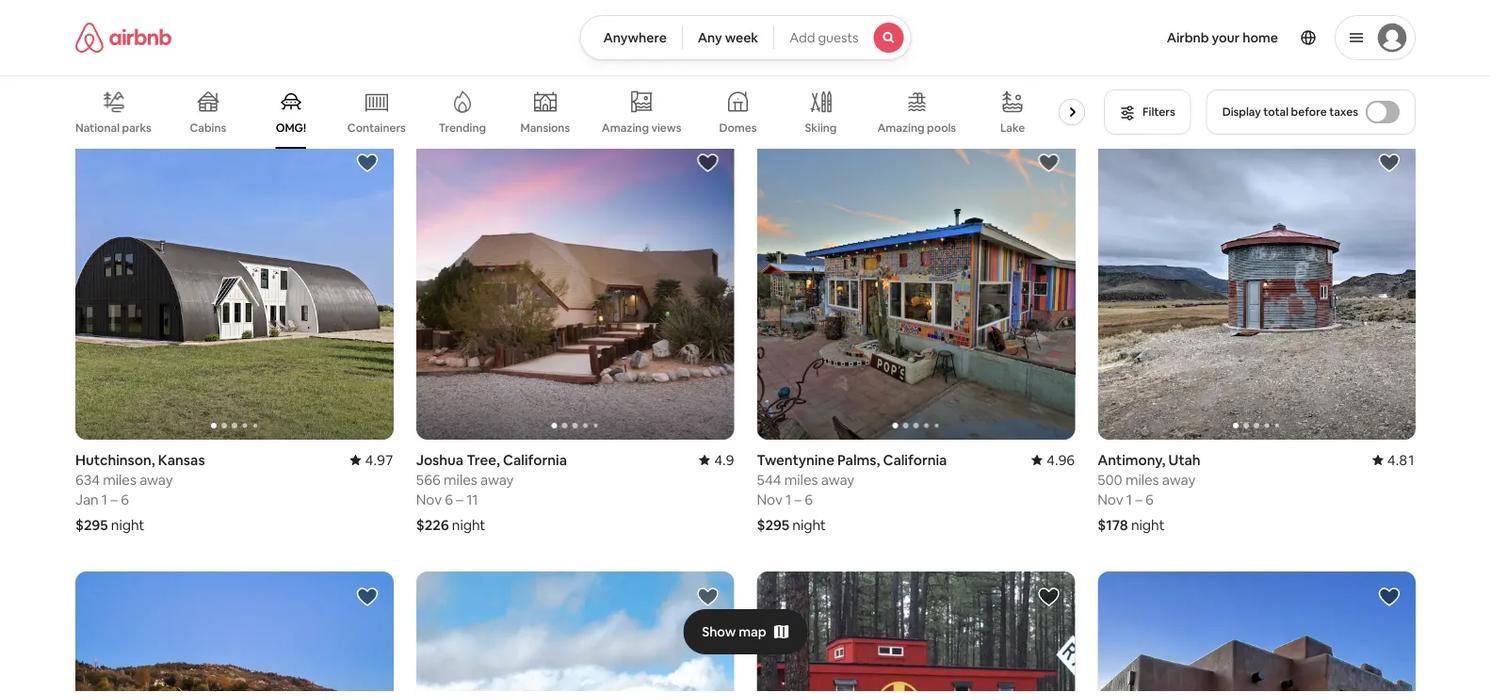 Task type: describe. For each thing, give the bounding box(es) containing it.
– inside joshua tree, california 566 miles away nov 6 – 11 $226 night
[[456, 490, 463, 509]]

tree,
[[467, 451, 500, 469]]

$178
[[1098, 516, 1128, 534]]

containers
[[347, 121, 406, 135]]

$226
[[416, 516, 449, 534]]

los
[[1098, 16, 1120, 35]]

national
[[75, 120, 120, 135]]

los angeles, california 686 miles away
[[1098, 16, 1248, 55]]

austin, texas 548 miles away nov 1 – 6 night
[[757, 16, 855, 100]]

634
[[75, 470, 100, 489]]

548
[[757, 36, 781, 55]]

add to wishlist: twentynine palms, california image
[[1037, 152, 1060, 174]]

national parks
[[75, 120, 152, 135]]

display total before taxes button
[[1206, 89, 1416, 135]]

$789
[[1098, 81, 1130, 100]]

6 for night
[[805, 56, 813, 74]]

away inside hutchinson, kansas 634 miles away jan 1 – 6 $295 night
[[140, 470, 173, 489]]

night inside austin, texas 548 miles away nov 1 – 6 night
[[794, 81, 827, 100]]

686
[[1098, 36, 1122, 55]]

omg!
[[276, 121, 306, 135]]

display total before taxes
[[1222, 105, 1358, 119]]

2
[[102, 56, 110, 74]]

none search field containing anywhere
[[580, 15, 911, 60]]

show map
[[702, 624, 766, 641]]

miles inside sedona, arizona 334 miles away jan 2 – 7 $309 night
[[103, 36, 136, 55]]

amazing pools
[[877, 121, 956, 135]]

skiing
[[805, 121, 837, 135]]

profile element
[[934, 0, 1416, 75]]

miles inside austin, texas 548 miles away nov 1 – 6 night
[[784, 36, 818, 55]]

4.97 for los angeles, california 686 miles away
[[1387, 16, 1416, 35]]

4.97 out of 5 average rating image
[[1372, 16, 1416, 35]]

night inside sedona, arizona 334 miles away jan 2 – 7 $309 night
[[112, 81, 145, 100]]

angeles,
[[1123, 16, 1181, 35]]

1 inside twentynine palms, california 544 miles away nov 1 – 6 $295 night
[[786, 490, 792, 509]]

– inside twentynine palms, california 544 miles away nov 1 – 6 $295 night
[[795, 490, 802, 509]]

austin,
[[757, 16, 803, 35]]

mansions
[[521, 121, 570, 135]]

pools
[[927, 121, 956, 135]]

add to wishlist: antimony, utah image
[[1378, 152, 1401, 174]]

airbnb your home link
[[1155, 18, 1290, 57]]

before
[[1291, 105, 1327, 119]]

nov inside antimony, utah 500 miles away nov 1 – 6 $178 night
[[1098, 490, 1123, 509]]

4.97 out of 5 average rating image
[[350, 451, 394, 469]]

$295 inside hutchinson, kansas 634 miles away jan 1 – 6 $295 night
[[75, 516, 108, 534]]

$789 night
[[1098, 81, 1167, 100]]

4.97 for hutchinson, kansas 634 miles away jan 1 – 6 $295 night
[[365, 451, 394, 469]]

1 for 500
[[1126, 490, 1132, 509]]

amazing for amazing views
[[602, 120, 649, 135]]

texas
[[806, 16, 844, 35]]

away inside antimony, utah 500 miles away nov 1 – 6 $178 night
[[1162, 470, 1196, 489]]

amazing views
[[602, 120, 681, 135]]

– for $309
[[113, 56, 120, 74]]

anywhere button
[[580, 15, 683, 60]]

your
[[1212, 29, 1240, 46]]

1 for 548
[[786, 56, 792, 74]]

jan for 334
[[75, 56, 99, 74]]

airbnb your home
[[1167, 29, 1278, 46]]

334
[[75, 36, 99, 55]]

miles inside hutchinson, kansas 634 miles away jan 1 – 6 $295 night
[[103, 470, 136, 489]]

4.9
[[714, 451, 734, 469]]

california for los angeles, california 686 miles away
[[1184, 16, 1248, 35]]

500
[[1098, 470, 1122, 489]]

home
[[1243, 29, 1278, 46]]

6 for $295
[[121, 490, 129, 509]]

$309
[[75, 81, 109, 100]]

night inside antimony, utah 500 miles away nov 1 – 6 $178 night
[[1131, 516, 1165, 534]]

night inside joshua tree, california 566 miles away nov 6 – 11 $226 night
[[452, 516, 486, 534]]

california for joshua tree, california 566 miles away nov 6 – 11 $226 night
[[503, 451, 567, 469]]

add to wishlist: pinetop-lakeside, arizona image
[[1037, 586, 1060, 608]]

show
[[702, 624, 736, 641]]

544
[[757, 470, 781, 489]]

antimony,
[[1098, 451, 1165, 469]]

utah
[[1168, 451, 1201, 469]]

map
[[739, 624, 766, 641]]

nov inside austin, texas 548 miles away nov 1 – 6 night
[[757, 56, 783, 74]]

add
[[790, 29, 815, 46]]

any week button
[[682, 15, 774, 60]]

6 inside joshua tree, california 566 miles away nov 6 – 11 $226 night
[[445, 490, 453, 509]]

away inside austin, texas 548 miles away nov 1 – 6 night
[[821, 36, 855, 55]]

2 add to wishlist: joshua tree, california image from the top
[[697, 586, 719, 608]]

night inside hutchinson, kansas 634 miles away jan 1 – 6 $295 night
[[111, 516, 145, 534]]

6 for $178
[[1146, 490, 1154, 509]]

sedona,
[[75, 16, 129, 35]]

twentynine
[[757, 451, 834, 469]]



Task type: vqa. For each thing, say whether or not it's contained in the screenshot.


Task type: locate. For each thing, give the bounding box(es) containing it.
away inside los angeles, california 686 miles away
[[1162, 36, 1196, 55]]

away down utah
[[1162, 470, 1196, 489]]

2 $295 from the left
[[757, 516, 789, 534]]

1 horizontal spatial $295
[[757, 516, 789, 534]]

None search field
[[580, 15, 911, 60]]

nov
[[757, 56, 783, 74], [416, 490, 442, 509], [757, 490, 783, 509], [1098, 490, 1123, 509]]

lake
[[1000, 121, 1025, 135]]

– inside antimony, utah 500 miles away nov 1 – 6 $178 night
[[1135, 490, 1142, 509]]

1 for 634
[[102, 490, 107, 509]]

jan
[[75, 56, 99, 74], [75, 490, 99, 509]]

jan inside hutchinson, kansas 634 miles away jan 1 – 6 $295 night
[[75, 490, 99, 509]]

4.97
[[1387, 16, 1416, 35], [365, 451, 394, 469]]

0 horizontal spatial amazing
[[602, 120, 649, 135]]

guests
[[818, 29, 859, 46]]

– inside hutchinson, kansas 634 miles away jan 1 – 6 $295 night
[[111, 490, 118, 509]]

1 vertical spatial jan
[[75, 490, 99, 509]]

amazing left views
[[602, 120, 649, 135]]

$295 down 544
[[757, 516, 789, 534]]

nov inside joshua tree, california 566 miles away nov 6 – 11 $226 night
[[416, 490, 442, 509]]

nov down 548
[[757, 56, 783, 74]]

amazing
[[602, 120, 649, 135], [877, 121, 925, 135]]

night up filters on the top of page
[[1133, 81, 1167, 100]]

6 inside antimony, utah 500 miles away nov 1 – 6 $178 night
[[1146, 490, 1154, 509]]

6 inside austin, texas 548 miles away nov 1 – 6 night
[[805, 56, 813, 74]]

night down 11
[[452, 516, 486, 534]]

4.81 out of 5 average rating image
[[1372, 451, 1416, 469]]

1 horizontal spatial amazing
[[877, 121, 925, 135]]

7
[[123, 56, 130, 74]]

–
[[113, 56, 120, 74], [795, 56, 802, 74], [111, 490, 118, 509], [456, 490, 463, 509], [795, 490, 802, 509], [1135, 490, 1142, 509]]

miles inside twentynine palms, california 544 miles away nov 1 – 6 $295 night
[[784, 470, 818, 489]]

away down tree,
[[480, 470, 514, 489]]

away down palms,
[[821, 470, 854, 489]]

$295 down 634
[[75, 516, 108, 534]]

1 jan from the top
[[75, 56, 99, 74]]

california for twentynine palms, california 544 miles away nov 1 – 6 $295 night
[[883, 451, 947, 469]]

miles up 11
[[444, 470, 477, 489]]

add to wishlist: hutchinson, kansas image
[[356, 152, 378, 174]]

miles inside antimony, utah 500 miles away nov 1 – 6 $178 night
[[1126, 470, 1159, 489]]

4.91 out of 5 average rating image
[[691, 16, 734, 35]]

– left the 7
[[113, 56, 120, 74]]

– down add
[[795, 56, 802, 74]]

palms,
[[837, 451, 880, 469]]

miles up the 7
[[103, 36, 136, 55]]

away down texas
[[821, 36, 855, 55]]

night right $178
[[1131, 516, 1165, 534]]

night up skiing
[[794, 81, 827, 100]]

miles inside joshua tree, california 566 miles away nov 6 – 11 $226 night
[[444, 470, 477, 489]]

night down twentynine on the right of page
[[792, 516, 826, 534]]

2 horizontal spatial california
[[1184, 16, 1248, 35]]

miles down the hutchinson,
[[103, 470, 136, 489]]

away inside twentynine palms, california 544 miles away nov 1 – 6 $295 night
[[821, 470, 854, 489]]

night down the 7
[[112, 81, 145, 100]]

night down the hutchinson,
[[111, 516, 145, 534]]

$295
[[75, 516, 108, 534], [757, 516, 789, 534]]

arizona
[[132, 16, 183, 35]]

0 vertical spatial add to wishlist: joshua tree, california image
[[697, 152, 719, 174]]

1 inside austin, texas 548 miles away nov 1 – 6 night
[[786, 56, 792, 74]]

california inside los angeles, california 686 miles away
[[1184, 16, 1248, 35]]

0 horizontal spatial california
[[503, 451, 567, 469]]

– for $295
[[111, 490, 118, 509]]

miles down twentynine on the right of page
[[784, 470, 818, 489]]

jan left 2
[[75, 56, 99, 74]]

1 down twentynine on the right of page
[[786, 490, 792, 509]]

0 horizontal spatial $295
[[75, 516, 108, 534]]

4.91
[[706, 16, 734, 35]]

away
[[139, 36, 173, 55], [821, 36, 855, 55], [1162, 36, 1196, 55], [140, 470, 173, 489], [480, 470, 514, 489], [821, 470, 854, 489], [1162, 470, 1196, 489]]

away down angeles,
[[1162, 36, 1196, 55]]

anywhere
[[603, 29, 667, 46]]

nov down 544
[[757, 490, 783, 509]]

night
[[112, 81, 145, 100], [449, 81, 483, 100], [794, 81, 827, 100], [1133, 81, 1167, 100], [111, 516, 145, 534], [452, 516, 486, 534], [792, 516, 826, 534], [1131, 516, 1165, 534]]

1 $295 from the left
[[75, 516, 108, 534]]

4.96
[[1047, 451, 1075, 469]]

add to wishlist: joshua tree, california image up 'show'
[[697, 586, 719, 608]]

1 horizontal spatial 4.97
[[1387, 16, 1416, 35]]

4.96 out of 5 average rating image
[[1031, 451, 1075, 469]]

display
[[1222, 105, 1261, 119]]

11
[[466, 490, 478, 509]]

1 inside antimony, utah 500 miles away nov 1 – 6 $178 night
[[1126, 490, 1132, 509]]

filters button
[[1104, 89, 1191, 135]]

california
[[1184, 16, 1248, 35], [503, 451, 567, 469], [883, 451, 947, 469]]

filters
[[1143, 105, 1175, 119]]

6 down twentynine on the right of page
[[805, 490, 813, 509]]

jan for 634
[[75, 490, 99, 509]]

6 left 11
[[445, 490, 453, 509]]

night inside twentynine palms, california 544 miles away nov 1 – 6 $295 night
[[792, 516, 826, 534]]

1 up $178
[[1126, 490, 1132, 509]]

away down arizona
[[139, 36, 173, 55]]

nov down '500'
[[1098, 490, 1123, 509]]

miles inside los angeles, california 686 miles away
[[1126, 36, 1159, 55]]

miles down antimony,
[[1126, 470, 1159, 489]]

1 vertical spatial 4.97
[[365, 451, 394, 469]]

airbnb
[[1167, 29, 1209, 46]]

0 horizontal spatial 4.97
[[365, 451, 394, 469]]

parks
[[122, 120, 152, 135]]

cabins
[[190, 121, 226, 135]]

taxes
[[1329, 105, 1358, 119]]

views
[[651, 120, 681, 135]]

– for night
[[795, 56, 802, 74]]

– down the hutchinson,
[[111, 490, 118, 509]]

6 down the hutchinson,
[[121, 490, 129, 509]]

away inside joshua tree, california 566 miles away nov 6 – 11 $226 night
[[480, 470, 514, 489]]

1 down the hutchinson,
[[102, 490, 107, 509]]

add guests button
[[774, 15, 911, 60]]

add to wishlist: pauma valley, california image
[[356, 586, 378, 608]]

away inside sedona, arizona 334 miles away jan 2 – 7 $309 night
[[139, 36, 173, 55]]

night up trending
[[449, 81, 483, 100]]

total
[[1263, 105, 1289, 119]]

amazing left pools
[[877, 121, 925, 135]]

group containing national parks
[[75, 75, 1093, 149]]

add to wishlist: joshua tree, california image down domes at the top
[[697, 152, 719, 174]]

show map button
[[683, 609, 808, 655]]

– left 11
[[456, 490, 463, 509]]

amazing for amazing pools
[[877, 121, 925, 135]]

california inside joshua tree, california 566 miles away nov 6 – 11 $226 night
[[503, 451, 567, 469]]

0 vertical spatial 4.97
[[1387, 16, 1416, 35]]

– down antimony,
[[1135, 490, 1142, 509]]

add guests
[[790, 29, 859, 46]]

$295 inside twentynine palms, california 544 miles away nov 1 – 6 $295 night
[[757, 516, 789, 534]]

2 jan from the top
[[75, 490, 99, 509]]

any week
[[698, 29, 758, 46]]

any
[[698, 29, 722, 46]]

joshua tree, california 566 miles away nov 6 – 11 $226 night
[[416, 451, 567, 534]]

6 down antimony,
[[1146, 490, 1154, 509]]

trending
[[439, 121, 486, 135]]

week
[[725, 29, 758, 46]]

twentynine palms, california 544 miles away nov 1 – 6 $295 night
[[757, 451, 947, 534]]

4.81
[[1387, 451, 1416, 469]]

jan inside sedona, arizona 334 miles away jan 2 – 7 $309 night
[[75, 56, 99, 74]]

– inside sedona, arizona 334 miles away jan 2 – 7 $309 night
[[113, 56, 120, 74]]

6 inside hutchinson, kansas 634 miles away jan 1 – 6 $295 night
[[121, 490, 129, 509]]

nov down 566
[[416, 490, 442, 509]]

add to wishlist: joshua tree, california image
[[697, 152, 719, 174], [697, 586, 719, 608]]

1 horizontal spatial california
[[883, 451, 947, 469]]

1 add to wishlist: joshua tree, california image from the top
[[697, 152, 719, 174]]

566
[[416, 470, 441, 489]]

add to wishlist: sedona, arizona image
[[1378, 586, 1401, 608]]

6
[[805, 56, 813, 74], [121, 490, 129, 509], [445, 490, 453, 509], [805, 490, 813, 509], [1146, 490, 1154, 509]]

4.9 out of 5 average rating image
[[699, 451, 734, 469]]

nov inside twentynine palms, california 544 miles away nov 1 – 6 $295 night
[[757, 490, 783, 509]]

miles
[[103, 36, 136, 55], [784, 36, 818, 55], [1126, 36, 1159, 55], [103, 470, 136, 489], [444, 470, 477, 489], [784, 470, 818, 489], [1126, 470, 1159, 489]]

1 down add
[[786, 56, 792, 74]]

1 vertical spatial add to wishlist: joshua tree, california image
[[697, 586, 719, 608]]

6 down add
[[805, 56, 813, 74]]

california inside twentynine palms, california 544 miles away nov 1 – 6 $295 night
[[883, 451, 947, 469]]

6 inside twentynine palms, california 544 miles away nov 1 – 6 $295 night
[[805, 490, 813, 509]]

miles down angeles,
[[1126, 36, 1159, 55]]

hutchinson,
[[75, 451, 155, 469]]

miles down austin,
[[784, 36, 818, 55]]

1 inside hutchinson, kansas 634 miles away jan 1 – 6 $295 night
[[102, 490, 107, 509]]

– for $178
[[1135, 490, 1142, 509]]

away down kansas
[[140, 470, 173, 489]]

0 vertical spatial jan
[[75, 56, 99, 74]]

group
[[75, 75, 1093, 149], [75, 138, 394, 440], [416, 138, 734, 440], [757, 138, 1075, 440], [1098, 138, 1416, 440], [75, 572, 394, 692], [416, 572, 734, 692], [757, 572, 1075, 692], [1098, 572, 1416, 692]]

hutchinson, kansas 634 miles away jan 1 – 6 $295 night
[[75, 451, 205, 534]]

jan down 634
[[75, 490, 99, 509]]

kansas
[[158, 451, 205, 469]]

sedona, arizona 334 miles away jan 2 – 7 $309 night
[[75, 16, 183, 100]]

antimony, utah 500 miles away nov 1 – 6 $178 night
[[1098, 451, 1201, 534]]

1
[[786, 56, 792, 74], [102, 490, 107, 509], [786, 490, 792, 509], [1126, 490, 1132, 509]]

– down twentynine on the right of page
[[795, 490, 802, 509]]

domes
[[719, 121, 757, 135]]

– inside austin, texas 548 miles away nov 1 – 6 night
[[795, 56, 802, 74]]

joshua
[[416, 451, 464, 469]]



